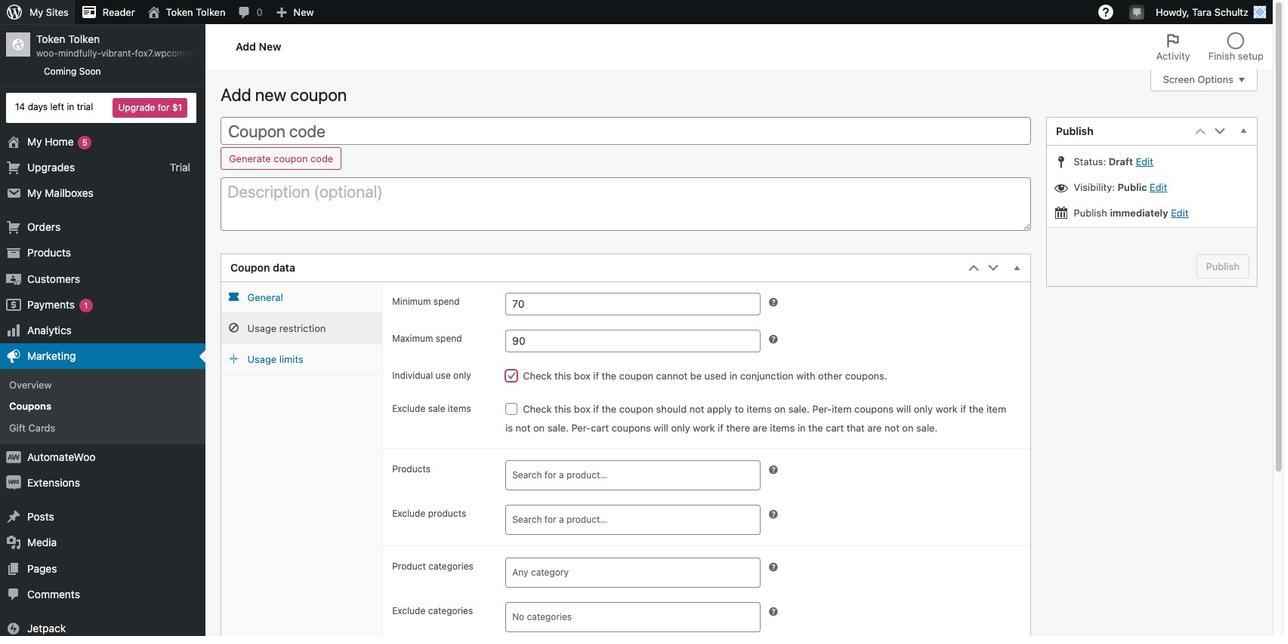 Task type: locate. For each thing, give the bounding box(es) containing it.
my down upgrades
[[27, 187, 42, 199]]

spend for maximum spend
[[436, 333, 462, 345]]

this inside check this box if the coupon should not apply to items on sale. per-item coupons will only work if the item is not on sale. per-cart coupons will only work if there are items in the cart that are not on sale.
[[555, 404, 571, 416]]

box
[[574, 370, 591, 382], [574, 404, 591, 416]]

1 exclude from the top
[[392, 404, 426, 415]]

0 vertical spatial token
[[166, 6, 193, 18]]

2 usage from the top
[[248, 354, 277, 366]]

marketing
[[27, 350, 76, 363]]

1 vertical spatial coupons
[[612, 423, 651, 435]]

with
[[796, 370, 816, 382]]

box down maximum spend text box
[[574, 370, 591, 382]]

1 usage from the top
[[248, 323, 277, 335]]

spend right minimum
[[434, 296, 460, 308]]

cards
[[28, 422, 55, 434]]

Exclude sale items checkbox
[[506, 404, 518, 416]]

cart up search for a product… text field
[[591, 423, 609, 435]]

in right left
[[67, 101, 74, 113]]

code down coupon code
[[311, 153, 333, 165]]

0 horizontal spatial only
[[453, 370, 471, 382]]

spend
[[434, 296, 460, 308], [436, 333, 462, 345]]

howdy,
[[1156, 6, 1190, 18]]

payments
[[27, 298, 75, 311]]

new inside new link
[[294, 6, 314, 18]]

usage inside "link"
[[248, 354, 277, 366]]

1 vertical spatial categories
[[428, 606, 473, 617]]

check this box if the coupon cannot be used in conjunction with other coupons.
[[523, 370, 887, 382]]

categories for product categories
[[429, 562, 474, 573]]

0 vertical spatial tolken
[[196, 6, 226, 18]]

1 horizontal spatial products
[[392, 464, 431, 475]]

coupons
[[9, 401, 51, 413]]

1 vertical spatial check
[[523, 404, 552, 416]]

this right individual use only option
[[555, 370, 571, 382]]

per-
[[813, 404, 832, 416], [572, 423, 591, 435]]

0 vertical spatial coupon
[[228, 122, 286, 141]]

exclude categories
[[392, 606, 473, 617]]

individual use only
[[392, 370, 471, 382]]

publish
[[1056, 125, 1094, 138], [1074, 207, 1108, 219]]

1 horizontal spatial not
[[690, 404, 705, 416]]

1 vertical spatial usage
[[248, 354, 277, 366]]

2 vertical spatial my
[[27, 187, 42, 199]]

edit right public in the right top of the page
[[1150, 181, 1168, 193]]

status:
[[1074, 156, 1106, 168]]

0 vertical spatial box
[[574, 370, 591, 382]]

0 horizontal spatial sale.
[[548, 423, 569, 435]]

add down 0 link
[[236, 40, 256, 53]]

1 vertical spatial token
[[36, 32, 65, 45]]

items right sale
[[448, 404, 471, 415]]

1 check from the top
[[523, 370, 552, 382]]

1 vertical spatial spend
[[436, 333, 462, 345]]

0 horizontal spatial tolken
[[68, 32, 100, 45]]

1 horizontal spatial cart
[[826, 423, 844, 435]]

the
[[602, 370, 617, 382], [602, 404, 617, 416], [969, 404, 984, 416], [809, 423, 823, 435]]

my inside toolbar navigation
[[29, 6, 43, 18]]

be
[[690, 370, 702, 382]]

edit for draft
[[1136, 156, 1154, 168]]

0 vertical spatial coupons
[[855, 404, 894, 416]]

tolken inside token tolken woo-mindfully-vibrant-fox7.wpcomstaging.com coming soon
[[68, 32, 100, 45]]

left
[[50, 101, 64, 113]]

edit button right immediately
[[1171, 207, 1189, 219]]

new
[[294, 6, 314, 18], [259, 40, 281, 53]]

products that the coupon will not be applied to, or that cannot be in the cart in order for the "fixed cart discount" to be applied. image
[[767, 509, 779, 521]]

schultz
[[1215, 6, 1249, 18]]

my left home
[[27, 135, 42, 148]]

cart
[[591, 423, 609, 435], [826, 423, 844, 435]]

1 horizontal spatial are
[[868, 423, 882, 435]]

coupon for coupon data
[[230, 262, 270, 275]]

tolken up mindfully- at the top left
[[68, 32, 100, 45]]

0 vertical spatial work
[[936, 404, 958, 416]]

posts link
[[0, 505, 206, 531]]

new right 0
[[294, 6, 314, 18]]

in down with
[[798, 423, 806, 435]]

0 horizontal spatial cart
[[591, 423, 609, 435]]

1 vertical spatial box
[[574, 404, 591, 416]]

check for check this box if the coupon cannot be used in conjunction with other coupons.
[[523, 370, 552, 382]]

coupons.
[[845, 370, 887, 382]]

activity button
[[1147, 24, 1200, 70]]

overview link
[[0, 375, 206, 396]]

1 horizontal spatial per-
[[813, 404, 832, 416]]

status: draft edit
[[1071, 156, 1154, 168]]

0 horizontal spatial products
[[27, 247, 71, 259]]

box right exclude sale items checkbox at the bottom left of the page
[[574, 404, 591, 416]]

sale. down with
[[789, 404, 810, 416]]

0 vertical spatial per-
[[813, 404, 832, 416]]

Coupon code text field
[[221, 117, 1031, 145]]

0 vertical spatial spend
[[434, 296, 460, 308]]

2 are from the left
[[868, 423, 882, 435]]

0 vertical spatial usage
[[248, 323, 277, 335]]

2 check from the top
[[523, 404, 552, 416]]

sale.
[[789, 404, 810, 416], [548, 423, 569, 435], [917, 423, 938, 435]]

coupon left should
[[619, 404, 654, 416]]

exclude for exclude sale items
[[392, 404, 426, 415]]

my for my sites
[[29, 6, 43, 18]]

edit button right draft
[[1136, 156, 1154, 168]]

0 horizontal spatial item
[[832, 404, 852, 416]]

coupons up that
[[855, 404, 894, 416]]

0 vertical spatial edit
[[1136, 156, 1154, 168]]

products inside main menu 'navigation'
[[27, 247, 71, 259]]

should
[[656, 404, 687, 416]]

1 vertical spatial work
[[693, 423, 715, 435]]

coupon
[[290, 85, 347, 105], [274, 153, 308, 165], [619, 370, 654, 382], [619, 404, 654, 416]]

0 vertical spatial publish
[[1056, 125, 1094, 138]]

this right exclude sale items checkbox at the bottom left of the page
[[555, 404, 571, 416]]

finish setup button
[[1200, 24, 1273, 70]]

categories down product categories
[[428, 606, 473, 617]]

0 vertical spatial new
[[294, 6, 314, 18]]

categories for exclude categories
[[428, 606, 473, 617]]

0 vertical spatial products
[[27, 247, 71, 259]]

coupon up general
[[230, 262, 270, 275]]

cannot
[[656, 370, 688, 382]]

will
[[897, 404, 911, 416], [654, 423, 669, 435]]

0 vertical spatial in
[[67, 101, 74, 113]]

2 cart from the left
[[826, 423, 844, 435]]

categories right "product"
[[429, 562, 474, 573]]

product categories that the coupon will be applied to, or that need to be in the cart in order for the "fixed cart discount" to be applied. image
[[767, 562, 779, 574]]

publish down visibility:
[[1074, 207, 1108, 219]]

my
[[29, 6, 43, 18], [27, 135, 42, 148], [27, 187, 42, 199]]

analytics link
[[0, 318, 206, 344]]

products
[[27, 247, 71, 259], [392, 464, 431, 475]]

2 vertical spatial only
[[671, 423, 690, 435]]

automatewoo
[[27, 451, 96, 464]]

3 exclude from the top
[[392, 606, 426, 617]]

check right exclude sale items checkbox at the bottom left of the page
[[523, 404, 552, 416]]

new link
[[269, 0, 320, 24]]

add for add new
[[236, 40, 256, 53]]

usage down general
[[248, 323, 277, 335]]

1 vertical spatial per-
[[572, 423, 591, 435]]

sale. right is
[[548, 423, 569, 435]]

are
[[753, 423, 767, 435], [868, 423, 882, 435]]

on right that
[[902, 423, 914, 435]]

product
[[392, 562, 426, 573]]

per- down other
[[813, 404, 832, 416]]

0 vertical spatial categories
[[429, 562, 474, 573]]

1 horizontal spatial token
[[166, 6, 193, 18]]

2 this from the top
[[555, 404, 571, 416]]

token up woo-
[[36, 32, 65, 45]]

0 horizontal spatial are
[[753, 423, 767, 435]]

1 this from the top
[[555, 370, 571, 382]]

minimum spend
[[392, 296, 460, 308]]

edit right draft
[[1136, 156, 1154, 168]]

check right individual use only option
[[523, 370, 552, 382]]

2 box from the top
[[574, 404, 591, 416]]

extensions
[[27, 477, 80, 490]]

2 horizontal spatial sale.
[[917, 423, 938, 435]]

trial
[[77, 101, 93, 113]]

coupon right new
[[290, 85, 347, 105]]

publish up status:
[[1056, 125, 1094, 138]]

tolken
[[196, 6, 226, 18], [68, 32, 100, 45]]

2 vertical spatial in
[[798, 423, 806, 435]]

0 vertical spatial edit button
[[1136, 156, 1154, 168]]

2 horizontal spatial not
[[885, 423, 900, 435]]

1 vertical spatial coupon
[[230, 262, 270, 275]]

usage left the limits
[[248, 354, 277, 366]]

1 horizontal spatial tolken
[[196, 6, 226, 18]]

usage
[[248, 323, 277, 335], [248, 354, 277, 366]]

0 horizontal spatial work
[[693, 423, 715, 435]]

14 days left in trial
[[15, 101, 93, 113]]

token for token tolken woo-mindfully-vibrant-fox7.wpcomstaging.com coming soon
[[36, 32, 65, 45]]

0 vertical spatial add
[[236, 40, 256, 53]]

on down conjunction
[[774, 404, 786, 416]]

not right that
[[885, 423, 900, 435]]

2 vertical spatial exclude
[[392, 606, 426, 617]]

sites
[[46, 6, 69, 18]]

products up the customers
[[27, 247, 71, 259]]

check inside check this box if the coupon should not apply to items on sale. per-item coupons will only work if the item is not on sale. per-cart coupons will only work if there are items in the cart that are not on sale.
[[523, 404, 552, 416]]

upgrades
[[27, 161, 75, 174]]

exclude down "product"
[[392, 606, 426, 617]]

1 vertical spatial exclude
[[392, 509, 426, 520]]

1 vertical spatial code
[[311, 153, 333, 165]]

restriction
[[279, 323, 326, 335]]

1 vertical spatial this
[[555, 404, 571, 416]]

2 exclude from the top
[[392, 509, 426, 520]]

coupon up generate
[[228, 122, 286, 141]]

on right is
[[533, 423, 545, 435]]

new down 0
[[259, 40, 281, 53]]

None submit
[[1197, 255, 1250, 279]]

exclude products
[[392, 509, 466, 520]]

coupons up search for a product… text field
[[612, 423, 651, 435]]

tolken left 0 link
[[196, 6, 226, 18]]

1 horizontal spatial will
[[897, 404, 911, 416]]

0 vertical spatial check
[[523, 370, 552, 382]]

this field allows you to set the minimum spend (subtotal) allowed to use the coupon. image
[[767, 297, 779, 309]]

1 item from the left
[[832, 404, 852, 416]]

automatewoo link
[[0, 445, 206, 471]]

1 vertical spatial products
[[392, 464, 431, 475]]

tolken inside toolbar navigation
[[196, 6, 226, 18]]

are right that
[[868, 423, 882, 435]]

options
[[1198, 74, 1234, 86]]

coupon down maximum spend text box
[[619, 370, 654, 382]]

sale. right that
[[917, 423, 938, 435]]

tab list
[[1147, 24, 1273, 70]]

use
[[436, 370, 451, 382]]

screen options button
[[1150, 69, 1258, 91]]

0 vertical spatial this
[[555, 370, 571, 382]]

1 box from the top
[[574, 370, 591, 382]]

add left new
[[221, 85, 251, 105]]

not right is
[[516, 423, 531, 435]]

edit button right public in the right top of the page
[[1150, 181, 1168, 193]]

0 horizontal spatial new
[[259, 40, 281, 53]]

are right there
[[753, 423, 767, 435]]

categories
[[429, 562, 474, 573], [428, 606, 473, 617]]

howdy, tara schultz
[[1156, 6, 1249, 18]]

0 horizontal spatial will
[[654, 423, 669, 435]]

0 vertical spatial exclude
[[392, 404, 426, 415]]

cart left that
[[826, 423, 844, 435]]

1 horizontal spatial only
[[671, 423, 690, 435]]

my mailboxes
[[27, 187, 94, 199]]

0 horizontal spatial in
[[67, 101, 74, 113]]

upgrade for $1
[[118, 102, 182, 113]]

visibility:
[[1074, 181, 1115, 193]]

1 vertical spatial publish
[[1074, 207, 1108, 219]]

edit
[[1136, 156, 1154, 168], [1150, 181, 1168, 193], [1171, 207, 1189, 219]]

2 vertical spatial edit button
[[1171, 207, 1189, 219]]

this for check this box if the coupon cannot be used in conjunction with other coupons.
[[555, 370, 571, 382]]

coupons link
[[0, 396, 206, 418]]

spend right maximum
[[436, 333, 462, 345]]

1 horizontal spatial new
[[294, 6, 314, 18]]

in inside check this box if the coupon should not apply to items on sale. per-item coupons will only work if the item is not on sale. per-cart coupons will only work if there are items in the cart that are not on sale.
[[798, 423, 806, 435]]

0 vertical spatial my
[[29, 6, 43, 18]]

tara
[[1192, 6, 1212, 18]]

token up fox7.wpcomstaging.com
[[166, 6, 193, 18]]

token inside toolbar navigation
[[166, 6, 193, 18]]

edit right immediately
[[1171, 207, 1189, 219]]

1 cart from the left
[[591, 423, 609, 435]]

my left sites
[[29, 6, 43, 18]]

other
[[818, 370, 843, 382]]

1 vertical spatial add
[[221, 85, 251, 105]]

to
[[735, 404, 744, 416]]

2 horizontal spatial in
[[798, 423, 806, 435]]

token inside token tolken woo-mindfully-vibrant-fox7.wpcomstaging.com coming soon
[[36, 32, 65, 45]]

coupon inside check this box if the coupon should not apply to items on sale. per-item coupons will only work if the item is not on sale. per-cart coupons will only work if there are items in the cart that are not on sale.
[[619, 404, 654, 416]]

1 vertical spatial my
[[27, 135, 42, 148]]

code up "generate coupon code" "link" on the left of the page
[[289, 122, 325, 141]]

1 vertical spatial in
[[730, 370, 738, 382]]

2 horizontal spatial only
[[914, 404, 933, 416]]

tab list containing activity
[[1147, 24, 1273, 70]]

box inside check this box if the coupon should not apply to items on sale. per-item coupons will only work if the item is not on sale. per-cart coupons will only work if there are items in the cart that are not on sale.
[[574, 404, 591, 416]]

1 vertical spatial edit button
[[1150, 181, 1168, 193]]

0 horizontal spatial token
[[36, 32, 65, 45]]

products up the exclude products
[[392, 464, 431, 475]]

0 horizontal spatial not
[[516, 423, 531, 435]]

code
[[289, 122, 325, 141], [311, 153, 333, 165]]

exclude left products
[[392, 509, 426, 520]]

1 horizontal spatial item
[[987, 404, 1007, 416]]

items
[[448, 404, 471, 415], [747, 404, 772, 416], [770, 423, 795, 435]]

coupon down coupon code
[[274, 153, 308, 165]]

orders
[[27, 221, 61, 234]]

usage for usage restriction
[[248, 323, 277, 335]]

exclude left sale
[[392, 404, 426, 415]]

usage for usage limits
[[248, 354, 277, 366]]

1 vertical spatial tolken
[[68, 32, 100, 45]]

1 horizontal spatial coupons
[[855, 404, 894, 416]]

per- right is
[[572, 423, 591, 435]]

for
[[158, 102, 170, 113]]

not left apply
[[690, 404, 705, 416]]

in right used
[[730, 370, 738, 382]]

main menu navigation
[[0, 24, 237, 637]]

1 vertical spatial only
[[914, 404, 933, 416]]

jetpack
[[27, 623, 66, 635]]

Description (optional) text field
[[221, 178, 1031, 231]]

1 vertical spatial edit
[[1150, 181, 1168, 193]]



Task type: describe. For each thing, give the bounding box(es) containing it.
spend for minimum spend
[[434, 296, 460, 308]]

0 vertical spatial will
[[897, 404, 911, 416]]

Search for a product… text field
[[510, 466, 764, 487]]

generate
[[229, 153, 271, 165]]

coupon code
[[228, 122, 325, 141]]

0
[[256, 6, 263, 18]]

tolken for token tolken woo-mindfully-vibrant-fox7.wpcomstaging.com coming soon
[[68, 32, 100, 45]]

media
[[27, 537, 57, 550]]

check this box if the coupon should not apply to items on sale. per-item coupons will only work if the item is not on sale. per-cart coupons will only work if there are items in the cart that are not on sale.
[[506, 404, 1007, 435]]

Individual use only checkbox
[[506, 370, 518, 382]]

1 are from the left
[[753, 423, 767, 435]]

add new
[[236, 40, 281, 53]]

mailboxes
[[45, 187, 94, 199]]

check for check this box if the coupon should not apply to items on sale. per-item coupons will only work if the item is not on sale. per-cart coupons will only work if there are items in the cart that are not on sale.
[[523, 404, 552, 416]]

0 horizontal spatial coupons
[[612, 423, 651, 435]]

customers
[[27, 272, 80, 285]]

my sites link
[[0, 0, 75, 24]]

visibility: public edit
[[1071, 181, 1168, 193]]

extensions link
[[0, 471, 206, 497]]

home
[[45, 135, 74, 148]]

customers link
[[0, 266, 206, 292]]

1 vertical spatial new
[[259, 40, 281, 53]]

my for my mailboxes
[[27, 187, 42, 199]]

publish for publish
[[1056, 125, 1094, 138]]

payments 1
[[27, 298, 88, 311]]

analytics
[[27, 324, 72, 337]]

1 horizontal spatial on
[[774, 404, 786, 416]]

general
[[248, 292, 283, 304]]

token for token tolken
[[166, 6, 193, 18]]

usage limits
[[248, 354, 304, 366]]

coupon inside "link"
[[274, 153, 308, 165]]

product categories
[[392, 562, 474, 573]]

notification image
[[1131, 5, 1143, 17]]

apply
[[707, 404, 732, 416]]

public
[[1118, 181, 1147, 193]]

$1
[[172, 102, 182, 113]]

0 vertical spatial code
[[289, 122, 325, 141]]

draft
[[1109, 156, 1133, 168]]

0 vertical spatial only
[[453, 370, 471, 382]]

fox7.wpcomstaging.com
[[135, 48, 237, 59]]

products that the coupon will be applied to, or that need to be in the cart in order for the "fixed cart discount" to be applied. image
[[767, 465, 779, 477]]

this field allows you to set the maximum spend (subtotal) allowed when using the coupon. image
[[767, 334, 779, 346]]

items up the products that the coupon will be applied to, or that need to be in the cart in order for the "fixed cart discount" to be applied. image
[[770, 423, 795, 435]]

pages link
[[0, 557, 206, 582]]

media link
[[0, 531, 206, 557]]

that
[[847, 423, 865, 435]]

exclude sale items
[[392, 404, 471, 415]]

my sites
[[29, 6, 69, 18]]

Search for a product… text field
[[510, 510, 764, 531]]

data
[[273, 262, 295, 275]]

14
[[15, 101, 25, 113]]

Maximum spend text field
[[506, 330, 761, 353]]

days
[[28, 101, 48, 113]]

finish
[[1209, 50, 1236, 62]]

overview
[[9, 379, 52, 392]]

used
[[705, 370, 727, 382]]

code inside "link"
[[311, 153, 333, 165]]

publish for publish immediately edit
[[1074, 207, 1108, 219]]

2 item from the left
[[987, 404, 1007, 416]]

my mailboxes link
[[0, 181, 206, 206]]

my for my home 5
[[27, 135, 42, 148]]

products
[[428, 509, 466, 520]]

add for add new coupon
[[221, 85, 251, 105]]

edit button for status: draft edit
[[1136, 156, 1154, 168]]

orders link
[[0, 215, 206, 241]]

immediately
[[1110, 207, 1169, 219]]

comments link
[[0, 582, 206, 608]]

maximum
[[392, 333, 433, 345]]

finish setup
[[1209, 50, 1264, 62]]

this for check this box if the coupon should not apply to items on sale. per-item coupons will only work if the item is not on sale. per-cart coupons will only work if there are items in the cart that are not on sale.
[[555, 404, 571, 416]]

exclude for exclude products
[[392, 509, 426, 520]]

generate coupon code
[[229, 153, 333, 165]]

1 horizontal spatial work
[[936, 404, 958, 416]]

woo-
[[36, 48, 58, 59]]

product categories that the coupon will not be applied to, or that cannot be in the cart in order for the "fixed cart discount" to be applied. image
[[767, 607, 779, 619]]

edit for public
[[1150, 181, 1168, 193]]

2 horizontal spatial on
[[902, 423, 914, 435]]

Any category text field
[[510, 563, 764, 584]]

activity
[[1157, 50, 1191, 62]]

2 vertical spatial edit
[[1171, 207, 1189, 219]]

coming
[[44, 66, 77, 77]]

coupon for coupon code
[[228, 122, 286, 141]]

new
[[255, 85, 286, 105]]

token tolken link
[[141, 0, 232, 24]]

usage restriction link
[[221, 314, 382, 345]]

tolken for token tolken
[[196, 6, 226, 18]]

1 horizontal spatial in
[[730, 370, 738, 382]]

minimum
[[392, 296, 431, 308]]

token tolken woo-mindfully-vibrant-fox7.wpcomstaging.com coming soon
[[36, 32, 237, 77]]

0 link
[[232, 0, 269, 24]]

token tolken
[[166, 6, 226, 18]]

coupon data
[[230, 262, 295, 275]]

products link
[[0, 241, 206, 266]]

edit button for visibility: public edit
[[1150, 181, 1168, 193]]

box for check this box if the coupon cannot be used in conjunction with other coupons.
[[574, 370, 591, 382]]

vibrant-
[[101, 48, 135, 59]]

posts
[[27, 511, 54, 524]]

gift
[[9, 422, 26, 434]]

there
[[726, 423, 750, 435]]

marketing link
[[0, 344, 206, 370]]

is
[[506, 423, 513, 435]]

1 vertical spatial will
[[654, 423, 669, 435]]

individual
[[392, 370, 433, 382]]

exclude for exclude categories
[[392, 606, 426, 617]]

generate coupon code link
[[221, 148, 342, 170]]

toolbar navigation
[[0, 0, 1273, 27]]

No categories text field
[[510, 608, 764, 629]]

1 horizontal spatial sale.
[[789, 404, 810, 416]]

items right to
[[747, 404, 772, 416]]

upgrade
[[118, 102, 155, 113]]

usage restriction
[[248, 323, 326, 335]]

in inside 'navigation'
[[67, 101, 74, 113]]

comments
[[27, 588, 80, 601]]

0 horizontal spatial per-
[[572, 423, 591, 435]]

5
[[82, 137, 87, 147]]

limits
[[279, 354, 304, 366]]

pages
[[27, 563, 57, 575]]

box for check this box if the coupon should not apply to items on sale. per-item coupons will only work if the item is not on sale. per-cart coupons will only work if there are items in the cart that are not on sale.
[[574, 404, 591, 416]]

sale
[[428, 404, 445, 415]]

Minimum spend text field
[[506, 293, 761, 316]]

gift cards
[[9, 422, 55, 434]]

0 horizontal spatial on
[[533, 423, 545, 435]]

general link
[[221, 283, 382, 314]]



Task type: vqa. For each thing, say whether or not it's contained in the screenshot.
Soon
yes



